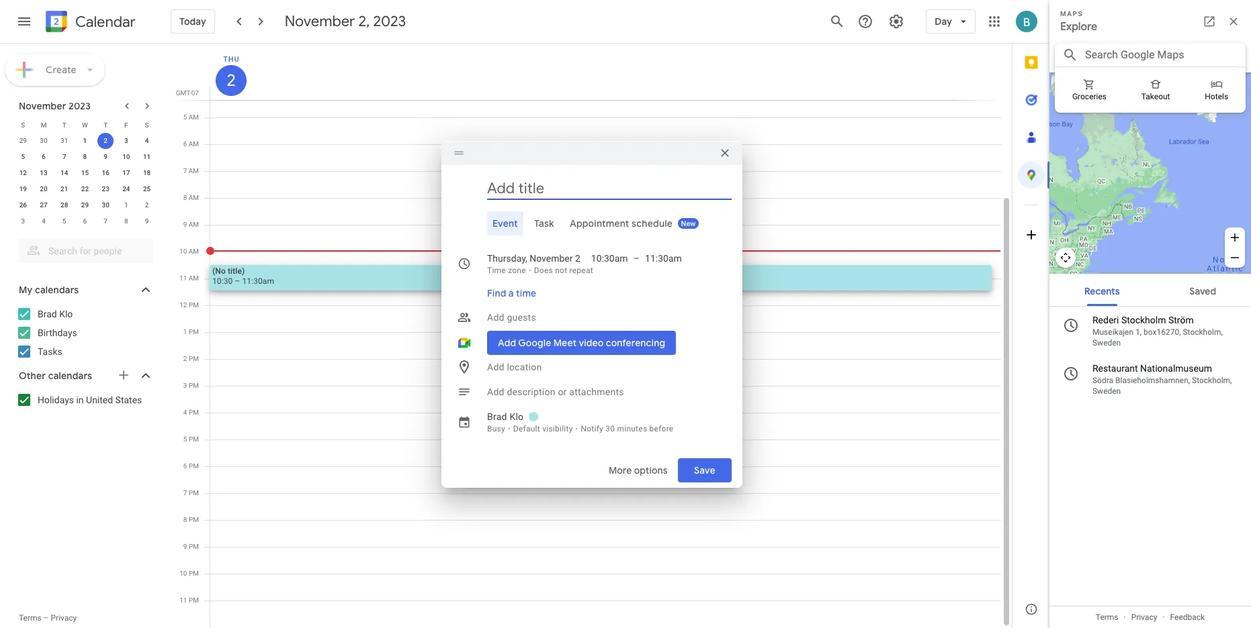 Task type: vqa. For each thing, say whether or not it's contained in the screenshot.


Task type: describe. For each thing, give the bounding box(es) containing it.
– for privacy
[[43, 614, 49, 624]]

5 pm
[[183, 436, 199, 444]]

30 for the october 30 element
[[40, 137, 48, 144]]

calendar
[[75, 12, 136, 31]]

pm for 4 pm
[[189, 409, 199, 417]]

minutes
[[617, 424, 647, 434]]

notify 30 minutes before
[[581, 424, 674, 434]]

19 element
[[15, 181, 31, 198]]

16 element
[[98, 165, 114, 181]]

15 element
[[77, 165, 93, 181]]

2 for 2, today element
[[104, 137, 108, 144]]

row containing s
[[13, 117, 157, 133]]

17 element
[[118, 165, 134, 181]]

2 cell
[[95, 133, 116, 149]]

0 horizontal spatial 2023
[[69, 100, 91, 112]]

20 element
[[36, 181, 52, 198]]

add guests button
[[482, 305, 732, 330]]

1 for 1 pm
[[183, 329, 187, 336]]

20
[[40, 185, 48, 193]]

december 6 element
[[77, 214, 93, 230]]

add description or attachments
[[487, 387, 624, 397]]

7 pm
[[183, 490, 199, 497]]

3 for december 3 element at the top left
[[21, 218, 25, 225]]

1 s from the left
[[21, 121, 25, 129]]

does not repeat
[[534, 266, 593, 275]]

11 am
[[179, 275, 199, 282]]

2 pm
[[183, 355, 199, 363]]

9 for december 9 element
[[145, 218, 149, 225]]

december 4 element
[[36, 214, 52, 230]]

10:30am – 11:30am
[[591, 253, 682, 264]]

december 3 element
[[15, 214, 31, 230]]

settings menu image
[[889, 13, 905, 30]]

31
[[61, 137, 68, 144]]

tab list containing event
[[452, 211, 732, 236]]

3 pm
[[183, 382, 199, 390]]

7 down october 31 element
[[62, 153, 66, 161]]

calendar element
[[43, 8, 136, 38]]

does
[[534, 266, 553, 275]]

create button
[[5, 54, 105, 86]]

thursday, november 2
[[487, 253, 581, 264]]

tab list inside side panel section
[[1013, 44, 1050, 591]]

2 inside the thu 2
[[226, 70, 235, 91]]

2 t from the left
[[104, 121, 108, 129]]

2, today element
[[98, 133, 114, 149]]

11 pm
[[180, 597, 199, 605]]

27 element
[[36, 198, 52, 214]]

21
[[61, 185, 68, 193]]

add other calendars image
[[117, 369, 130, 382]]

26 element
[[15, 198, 31, 214]]

privacy
[[51, 614, 77, 624]]

1 vertical spatial brad klo
[[487, 412, 524, 422]]

support image
[[858, 13, 874, 30]]

event
[[493, 217, 518, 229]]

15
[[81, 169, 89, 177]]

terms link
[[19, 614, 41, 624]]

add for add guests
[[487, 312, 504, 323]]

12 for 12 pm
[[180, 302, 187, 309]]

klo inside my calendars list
[[59, 309, 73, 320]]

find a time button
[[482, 281, 542, 305]]

24
[[122, 185, 130, 193]]

(no title) 10:30 – 11:30am
[[212, 267, 274, 286]]

am for 7 am
[[189, 167, 199, 175]]

9 pm
[[183, 544, 199, 551]]

9 down 2, today element
[[104, 153, 108, 161]]

add location
[[487, 362, 542, 373]]

10 am
[[179, 248, 199, 255]]

holidays
[[38, 395, 74, 406]]

12 element
[[15, 165, 31, 181]]

visibility
[[542, 424, 573, 434]]

row containing 29
[[13, 133, 157, 149]]

row containing 26
[[13, 198, 157, 214]]

united
[[86, 395, 113, 406]]

december 1 element
[[118, 198, 134, 214]]

16
[[102, 169, 109, 177]]

6 for december 6 element
[[83, 218, 87, 225]]

create
[[46, 64, 77, 76]]

a
[[509, 287, 514, 299]]

pm for 3 pm
[[189, 382, 199, 390]]

privacy link
[[51, 614, 77, 624]]

12 pm
[[180, 302, 199, 309]]

5 am
[[183, 114, 199, 121]]

tasks
[[38, 347, 62, 358]]

busy
[[487, 424, 505, 434]]

9 for 9 pm
[[183, 544, 187, 551]]

29 for 29 element on the top
[[81, 202, 89, 209]]

5 for "december 5" element
[[62, 218, 66, 225]]

2 s from the left
[[145, 121, 149, 129]]

birthdays
[[38, 328, 77, 339]]

10:30am
[[591, 253, 628, 264]]

18 element
[[139, 165, 155, 181]]

2,
[[358, 12, 370, 31]]

w
[[82, 121, 88, 129]]

5 for 5 am
[[183, 114, 187, 121]]

07
[[191, 89, 199, 97]]

5 down october 29 'element'
[[21, 153, 25, 161]]

description
[[507, 387, 556, 397]]

1 vertical spatial brad
[[487, 412, 507, 422]]

0 horizontal spatial 1
[[83, 137, 87, 144]]

or
[[558, 387, 567, 397]]

in
[[76, 395, 84, 406]]

1 t from the left
[[62, 121, 66, 129]]

10 for 10 am
[[179, 248, 187, 255]]

8 am
[[183, 194, 199, 202]]

am for 11 am
[[189, 275, 199, 282]]

day button
[[926, 5, 976, 38]]

day
[[935, 15, 952, 28]]

7 for 7 am
[[183, 167, 187, 175]]

to element
[[633, 252, 640, 265]]

(no
[[212, 267, 226, 276]]

6 for 6 pm
[[183, 463, 187, 470]]

zone
[[508, 266, 526, 275]]

my calendars button
[[3, 280, 167, 301]]

december 5 element
[[56, 214, 72, 230]]

pm for 5 pm
[[189, 436, 199, 444]]

8 pm
[[183, 517, 199, 524]]

calendars for my calendars
[[35, 284, 79, 296]]

26
[[19, 202, 27, 209]]

1 for december 1 element
[[124, 202, 128, 209]]

calendar heading
[[73, 12, 136, 31]]

14
[[61, 169, 68, 177]]

10:30
[[212, 277, 233, 286]]

states
[[115, 395, 142, 406]]

Search for people text field
[[27, 239, 145, 263]]

9 am
[[183, 221, 199, 228]]

december 7 element
[[98, 214, 114, 230]]

gmt-07
[[176, 89, 199, 97]]

time zone
[[487, 266, 526, 275]]

22 element
[[77, 181, 93, 198]]

october 30 element
[[36, 133, 52, 149]]

pm for 8 pm
[[189, 517, 199, 524]]

29 element
[[77, 198, 93, 214]]

7 am
[[183, 167, 199, 175]]

find
[[487, 287, 506, 299]]

other
[[19, 370, 46, 382]]

pm for 12 pm
[[189, 302, 199, 309]]

24 element
[[118, 181, 134, 198]]

november for november 2, 2023
[[285, 12, 355, 31]]

pm for 9 pm
[[189, 544, 199, 551]]

18
[[143, 169, 151, 177]]

pm for 7 pm
[[189, 490, 199, 497]]

default
[[513, 424, 540, 434]]

guests
[[507, 312, 536, 323]]



Task type: locate. For each thing, give the bounding box(es) containing it.
pm for 10 pm
[[189, 571, 199, 578]]

2023 right 2,
[[373, 12, 406, 31]]

1 down 24 element
[[124, 202, 128, 209]]

7 down 6 pm
[[183, 490, 187, 497]]

30 down m
[[40, 137, 48, 144]]

12 for 12
[[19, 169, 27, 177]]

– right terms link
[[43, 614, 49, 624]]

8 down december 1 element
[[124, 218, 128, 225]]

find a time
[[487, 287, 536, 299]]

0 vertical spatial add
[[487, 312, 504, 323]]

terms – privacy
[[19, 614, 77, 624]]

11 down 10 pm
[[180, 597, 187, 605]]

december 2 element
[[139, 198, 155, 214]]

1 vertical spatial 11:30am
[[242, 277, 274, 286]]

9 up 10 am
[[183, 221, 187, 228]]

title)
[[228, 267, 245, 276]]

not
[[555, 266, 567, 275]]

1 horizontal spatial 12
[[180, 302, 187, 309]]

add down add location
[[487, 387, 504, 397]]

6 am from the top
[[189, 248, 199, 255]]

1 vertical spatial klo
[[510, 412, 524, 422]]

9 up 10 pm
[[183, 544, 187, 551]]

today button
[[171, 5, 215, 38]]

2 vertical spatial add
[[487, 387, 504, 397]]

pm down 10 pm
[[189, 597, 199, 605]]

6
[[183, 140, 187, 148], [42, 153, 46, 161], [83, 218, 87, 225], [183, 463, 187, 470]]

11 up 18
[[143, 153, 151, 161]]

pm down 1 pm
[[189, 355, 199, 363]]

10 up 17
[[122, 153, 130, 161]]

3 add from the top
[[487, 387, 504, 397]]

november up m
[[19, 100, 66, 112]]

thu 2
[[223, 55, 240, 91]]

3 am from the top
[[189, 167, 199, 175]]

pm down 6 pm
[[189, 490, 199, 497]]

2 vertical spatial 4
[[183, 409, 187, 417]]

1 vertical spatial 12
[[180, 302, 187, 309]]

2 row from the top
[[13, 133, 157, 149]]

30 for 30 element
[[102, 202, 109, 209]]

25 element
[[139, 181, 155, 198]]

11 down 10 am
[[179, 275, 187, 282]]

2 horizontal spatial –
[[633, 253, 640, 264]]

am down 07
[[189, 114, 199, 121]]

3 pm from the top
[[189, 355, 199, 363]]

7 for december 7 element
[[104, 218, 108, 225]]

1 vertical spatial add
[[487, 362, 504, 373]]

23 element
[[98, 181, 114, 198]]

pm for 6 pm
[[189, 463, 199, 470]]

calendars up in on the bottom left of page
[[48, 370, 92, 382]]

6 down 29 element on the top
[[83, 218, 87, 225]]

2 horizontal spatial 4
[[183, 409, 187, 417]]

pm down 2 pm
[[189, 382, 199, 390]]

1 horizontal spatial 11:30am
[[645, 253, 682, 264]]

3 for 3 pm
[[183, 382, 187, 390]]

10 up 11 am
[[179, 248, 187, 255]]

pm up 7 pm
[[189, 463, 199, 470]]

13
[[40, 169, 48, 177]]

1 vertical spatial 1
[[124, 202, 128, 209]]

8 pm from the top
[[189, 490, 199, 497]]

october 29 element
[[15, 133, 31, 149]]

2 vertical spatial 1
[[183, 329, 187, 336]]

holidays in united states
[[38, 395, 142, 406]]

–
[[633, 253, 640, 264], [235, 277, 240, 286], [43, 614, 49, 624]]

0 horizontal spatial 3
[[21, 218, 25, 225]]

row group
[[13, 133, 157, 230]]

Add title text field
[[487, 178, 732, 199]]

thursday, november 2, today element
[[216, 65, 247, 96]]

row containing 12
[[13, 165, 157, 181]]

event button
[[487, 211, 523, 236]]

main drawer image
[[16, 13, 32, 30]]

row
[[13, 117, 157, 133], [13, 133, 157, 149], [13, 149, 157, 165], [13, 165, 157, 181], [13, 181, 157, 198], [13, 198, 157, 214], [13, 214, 157, 230]]

am up 9 am on the top left
[[189, 194, 199, 202]]

t
[[62, 121, 66, 129], [104, 121, 108, 129]]

thursday,
[[487, 253, 527, 264]]

other calendars button
[[3, 366, 167, 387]]

1 horizontal spatial 4
[[145, 137, 149, 144]]

am for 8 am
[[189, 194, 199, 202]]

9 pm from the top
[[189, 517, 199, 524]]

0 horizontal spatial –
[[43, 614, 49, 624]]

10 up '11 pm'
[[180, 571, 187, 578]]

4 up the 11 element
[[145, 137, 149, 144]]

calendars inside other calendars dropdown button
[[48, 370, 92, 382]]

november 2023
[[19, 100, 91, 112]]

november for november 2023
[[19, 100, 66, 112]]

am for 10 am
[[189, 248, 199, 255]]

3 row from the top
[[13, 149, 157, 165]]

4
[[145, 137, 149, 144], [42, 218, 46, 225], [183, 409, 187, 417]]

– inside (no title) 10:30 – 11:30am
[[235, 277, 240, 286]]

1 horizontal spatial 2023
[[373, 12, 406, 31]]

klo up default
[[510, 412, 524, 422]]

7 row from the top
[[13, 214, 157, 230]]

6 up 7 pm
[[183, 463, 187, 470]]

add
[[487, 312, 504, 323], [487, 362, 504, 373], [487, 387, 504, 397]]

8 for december 8 element
[[124, 218, 128, 225]]

am up the "8 am"
[[189, 167, 199, 175]]

9
[[104, 153, 108, 161], [145, 218, 149, 225], [183, 221, 187, 228], [183, 544, 187, 551]]

1 vertical spatial 4
[[42, 218, 46, 225]]

am down the "8 am"
[[189, 221, 199, 228]]

0 horizontal spatial tab list
[[452, 211, 732, 236]]

december 9 element
[[139, 214, 155, 230]]

0 horizontal spatial 30
[[40, 137, 48, 144]]

– for 11:30am
[[633, 253, 640, 264]]

29 inside 'element'
[[19, 137, 27, 144]]

None search field
[[0, 234, 167, 263]]

11:30am down title)
[[242, 277, 274, 286]]

december 8 element
[[118, 214, 134, 230]]

1 vertical spatial –
[[235, 277, 240, 286]]

17
[[122, 169, 130, 177]]

4 down 27 element
[[42, 218, 46, 225]]

10 for 10
[[122, 153, 130, 161]]

10 element
[[118, 149, 134, 165]]

8 up 15
[[83, 153, 87, 161]]

5 pm from the top
[[189, 409, 199, 417]]

28
[[61, 202, 68, 209]]

8 for 8 pm
[[183, 517, 187, 524]]

0 horizontal spatial brad klo
[[38, 309, 73, 320]]

side panel section
[[1012, 44, 1050, 629]]

2 pm from the top
[[189, 329, 199, 336]]

task button
[[529, 211, 559, 236]]

today
[[179, 15, 206, 28]]

28 element
[[56, 198, 72, 214]]

brad klo
[[38, 309, 73, 320], [487, 412, 524, 422]]

pm up 2 pm
[[189, 329, 199, 336]]

october 31 element
[[56, 133, 72, 149]]

5 down the gmt- at top
[[183, 114, 187, 121]]

1 horizontal spatial brad klo
[[487, 412, 524, 422]]

row containing 5
[[13, 149, 157, 165]]

am left (no
[[189, 275, 199, 282]]

1 horizontal spatial –
[[235, 277, 240, 286]]

0 vertical spatial –
[[633, 253, 640, 264]]

0 vertical spatial brad klo
[[38, 309, 73, 320]]

klo up birthdays
[[59, 309, 73, 320]]

2 vertical spatial 30
[[606, 424, 615, 434]]

1 horizontal spatial november
[[285, 12, 355, 31]]

2 add from the top
[[487, 362, 504, 373]]

1 vertical spatial november
[[19, 100, 66, 112]]

add for add location
[[487, 362, 504, 373]]

1 horizontal spatial 29
[[81, 202, 89, 209]]

5 row from the top
[[13, 181, 157, 198]]

30 down "23" element
[[102, 202, 109, 209]]

notify
[[581, 424, 603, 434]]

30 right notify
[[606, 424, 615, 434]]

5
[[183, 114, 187, 121], [21, 153, 25, 161], [62, 218, 66, 225], [183, 436, 187, 444]]

13 element
[[36, 165, 52, 181]]

brad up birthdays
[[38, 309, 57, 320]]

2 vertical spatial 10
[[180, 571, 187, 578]]

4 for december 4 element
[[42, 218, 46, 225]]

1 vertical spatial calendars
[[48, 370, 92, 382]]

1 vertical spatial 10
[[179, 248, 187, 255]]

terms
[[19, 614, 41, 624]]

1 horizontal spatial s
[[145, 121, 149, 129]]

klo
[[59, 309, 73, 320], [510, 412, 524, 422]]

brad klo inside my calendars list
[[38, 309, 73, 320]]

default visibility
[[513, 424, 573, 434]]

am for 6 am
[[189, 140, 199, 148]]

0 horizontal spatial 4
[[42, 218, 46, 225]]

pm up 5 pm
[[189, 409, 199, 417]]

am for 9 am
[[189, 221, 199, 228]]

calendars right my
[[35, 284, 79, 296]]

0 vertical spatial 11
[[143, 153, 151, 161]]

– down title)
[[235, 277, 240, 286]]

2 horizontal spatial 3
[[183, 382, 187, 390]]

12 inside november 2023 grid
[[19, 169, 27, 177]]

1 horizontal spatial tab list
[[1013, 44, 1050, 591]]

1 add from the top
[[487, 312, 504, 323]]

1 vertical spatial 3
[[21, 218, 25, 225]]

calendars inside my calendars dropdown button
[[35, 284, 79, 296]]

1 pm from the top
[[189, 302, 199, 309]]

12 pm from the top
[[189, 597, 199, 605]]

before
[[650, 424, 674, 434]]

6 up the 7 am
[[183, 140, 187, 148]]

2 grid
[[172, 44, 1012, 629]]

0 horizontal spatial 12
[[19, 169, 27, 177]]

3 down 2 pm
[[183, 382, 187, 390]]

5 am from the top
[[189, 221, 199, 228]]

2 horizontal spatial november
[[530, 253, 573, 264]]

1 horizontal spatial t
[[104, 121, 108, 129]]

0 vertical spatial 3
[[124, 137, 128, 144]]

pm for 11 pm
[[189, 597, 199, 605]]

8 for 8 am
[[183, 194, 187, 202]]

8 up 9 pm
[[183, 517, 187, 524]]

t up 2 cell
[[104, 121, 108, 129]]

add down find
[[487, 312, 504, 323]]

1 vertical spatial 30
[[102, 202, 109, 209]]

0 vertical spatial november
[[285, 12, 355, 31]]

2 horizontal spatial 1
[[183, 329, 187, 336]]

pm down 4 pm
[[189, 436, 199, 444]]

6 down the october 30 element
[[42, 153, 46, 161]]

november 2023 grid
[[13, 117, 157, 230]]

7 down 30 element
[[104, 218, 108, 225]]

11 for 11 am
[[179, 275, 187, 282]]

calendars
[[35, 284, 79, 296], [48, 370, 92, 382]]

brad
[[38, 309, 57, 320], [487, 412, 507, 422]]

6 am
[[183, 140, 199, 148]]

time
[[516, 287, 536, 299]]

calendars for other calendars
[[48, 370, 92, 382]]

4 row from the top
[[13, 165, 157, 181]]

4 pm
[[183, 409, 199, 417]]

3
[[124, 137, 128, 144], [21, 218, 25, 225], [183, 382, 187, 390]]

1 vertical spatial 2023
[[69, 100, 91, 112]]

6 for 6 am
[[183, 140, 187, 148]]

11 pm from the top
[[189, 571, 199, 578]]

my calendars
[[19, 284, 79, 296]]

30 element
[[98, 198, 114, 214]]

1 am from the top
[[189, 114, 199, 121]]

pm for 1 pm
[[189, 329, 199, 336]]

0 vertical spatial 2023
[[373, 12, 406, 31]]

0 horizontal spatial t
[[62, 121, 66, 129]]

7 pm from the top
[[189, 463, 199, 470]]

repeat
[[570, 266, 593, 275]]

12 down 11 am
[[180, 302, 187, 309]]

november 2, 2023
[[285, 12, 406, 31]]

4 am from the top
[[189, 194, 199, 202]]

4 for 4 pm
[[183, 409, 187, 417]]

f
[[124, 121, 128, 129]]

3 down the 26 element
[[21, 218, 25, 225]]

1 horizontal spatial klo
[[510, 412, 524, 422]]

0 vertical spatial calendars
[[35, 284, 79, 296]]

0 vertical spatial 10
[[122, 153, 130, 161]]

1 pm
[[183, 329, 199, 336]]

6 row from the top
[[13, 198, 157, 214]]

19
[[19, 185, 27, 193]]

s up october 29 'element'
[[21, 121, 25, 129]]

add guests
[[487, 312, 536, 323]]

pm down 9 pm
[[189, 571, 199, 578]]

11 element
[[139, 149, 155, 165]]

brad klo up the busy
[[487, 412, 524, 422]]

am down 9 am on the top left
[[189, 248, 199, 255]]

23
[[102, 185, 109, 193]]

3 down f
[[124, 137, 128, 144]]

1 row from the top
[[13, 117, 157, 133]]

14 element
[[56, 165, 72, 181]]

november left 2,
[[285, 12, 355, 31]]

4 pm from the top
[[189, 382, 199, 390]]

m
[[41, 121, 47, 129]]

0 vertical spatial 29
[[19, 137, 27, 144]]

1 down 12 pm
[[183, 329, 187, 336]]

– right 10:30am
[[633, 253, 640, 264]]

am down 5 am
[[189, 140, 199, 148]]

other calendars
[[19, 370, 92, 382]]

0 vertical spatial 30
[[40, 137, 48, 144]]

2 vertical spatial november
[[530, 253, 573, 264]]

2 am from the top
[[189, 140, 199, 148]]

1 horizontal spatial 3
[[124, 137, 128, 144]]

8 up 9 am on the top left
[[183, 194, 187, 202]]

10 for 10 pm
[[180, 571, 187, 578]]

11:30am right the to element
[[645, 253, 682, 264]]

task
[[534, 217, 554, 229]]

11:30am inside (no title) 10:30 – 11:30am
[[242, 277, 274, 286]]

0 horizontal spatial klo
[[59, 309, 73, 320]]

29 left the october 30 element
[[19, 137, 27, 144]]

2 for the december 2 element at the top left of page
[[145, 202, 149, 209]]

tab list
[[1013, 44, 1050, 591], [452, 211, 732, 236]]

5 down 4 pm
[[183, 436, 187, 444]]

0 vertical spatial 1
[[83, 137, 87, 144]]

new
[[681, 219, 696, 228]]

2 vertical spatial 3
[[183, 382, 187, 390]]

t up 31
[[62, 121, 66, 129]]

2 for 2 pm
[[183, 355, 187, 363]]

7 for 7 pm
[[183, 490, 187, 497]]

1 inside '2' grid
[[183, 329, 187, 336]]

row containing 19
[[13, 181, 157, 198]]

10 inside 10 'element'
[[122, 153, 130, 161]]

25
[[143, 185, 151, 193]]

attachments
[[569, 387, 624, 397]]

6 pm from the top
[[189, 436, 199, 444]]

add for add description or attachments
[[487, 387, 504, 397]]

pm up 9 pm
[[189, 517, 199, 524]]

5 down "28" element
[[62, 218, 66, 225]]

10 pm
[[180, 571, 199, 578]]

0 horizontal spatial 29
[[19, 137, 27, 144]]

0 vertical spatial 4
[[145, 137, 149, 144]]

new element
[[678, 218, 700, 229]]

27
[[40, 202, 48, 209]]

7 am from the top
[[189, 275, 199, 282]]

appointment schedule
[[570, 217, 673, 229]]

add left location
[[487, 362, 504, 373]]

11 inside the 11 element
[[143, 153, 151, 161]]

add inside dropdown button
[[487, 312, 504, 323]]

thu
[[223, 55, 240, 64]]

4 inside '2' grid
[[183, 409, 187, 417]]

row containing 3
[[13, 214, 157, 230]]

12 inside '2' grid
[[180, 302, 187, 309]]

2023 up "w"
[[69, 100, 91, 112]]

11:30am
[[645, 253, 682, 264], [242, 277, 274, 286]]

2
[[226, 70, 235, 91], [104, 137, 108, 144], [145, 202, 149, 209], [575, 253, 581, 264], [183, 355, 187, 363]]

1
[[83, 137, 87, 144], [124, 202, 128, 209], [183, 329, 187, 336]]

2 horizontal spatial 30
[[606, 424, 615, 434]]

0 vertical spatial brad
[[38, 309, 57, 320]]

location
[[507, 362, 542, 373]]

1 horizontal spatial 30
[[102, 202, 109, 209]]

29 for october 29 'element'
[[19, 137, 27, 144]]

brad up the busy
[[487, 412, 507, 422]]

pm down "8 pm"
[[189, 544, 199, 551]]

brad inside my calendars list
[[38, 309, 57, 320]]

time
[[487, 266, 506, 275]]

my
[[19, 284, 33, 296]]

appointment
[[570, 217, 630, 229]]

am for 5 am
[[189, 114, 199, 121]]

0 vertical spatial 12
[[19, 169, 27, 177]]

0 horizontal spatial brad
[[38, 309, 57, 320]]

0 vertical spatial klo
[[59, 309, 73, 320]]

0 vertical spatial 11:30am
[[645, 253, 682, 264]]

1 vertical spatial 29
[[81, 202, 89, 209]]

4 up 5 pm
[[183, 409, 187, 417]]

2 vertical spatial –
[[43, 614, 49, 624]]

row group containing 29
[[13, 133, 157, 230]]

2 vertical spatial 11
[[180, 597, 187, 605]]

1 vertical spatial 11
[[179, 275, 187, 282]]

2 inside cell
[[104, 137, 108, 144]]

november
[[285, 12, 355, 31], [19, 100, 66, 112], [530, 253, 573, 264]]

0 horizontal spatial 11:30am
[[242, 277, 274, 286]]

9 for 9 am
[[183, 221, 187, 228]]

0 horizontal spatial s
[[21, 121, 25, 129]]

11 for 11
[[143, 153, 151, 161]]

2 column header
[[210, 44, 1001, 100]]

21 element
[[56, 181, 72, 198]]

12 up 19 at the top left
[[19, 169, 27, 177]]

pm up 1 pm
[[189, 302, 199, 309]]

my calendars list
[[3, 304, 167, 363]]

29 down '22' element
[[81, 202, 89, 209]]

s right f
[[145, 121, 149, 129]]

1 horizontal spatial brad
[[487, 412, 507, 422]]

1 down "w"
[[83, 137, 87, 144]]

brad klo up birthdays
[[38, 309, 73, 320]]

10 pm from the top
[[189, 544, 199, 551]]

9 down the december 2 element at the top left of page
[[145, 218, 149, 225]]

pm for 2 pm
[[189, 355, 199, 363]]

8
[[83, 153, 87, 161], [183, 194, 187, 202], [124, 218, 128, 225], [183, 517, 187, 524]]

3 inside '2' grid
[[183, 382, 187, 390]]

gmt-
[[176, 89, 191, 97]]

7 up the "8 am"
[[183, 167, 187, 175]]

0 horizontal spatial november
[[19, 100, 66, 112]]

5 for 5 pm
[[183, 436, 187, 444]]

1 horizontal spatial 1
[[124, 202, 128, 209]]

november up the does
[[530, 253, 573, 264]]

11 for 11 pm
[[180, 597, 187, 605]]



